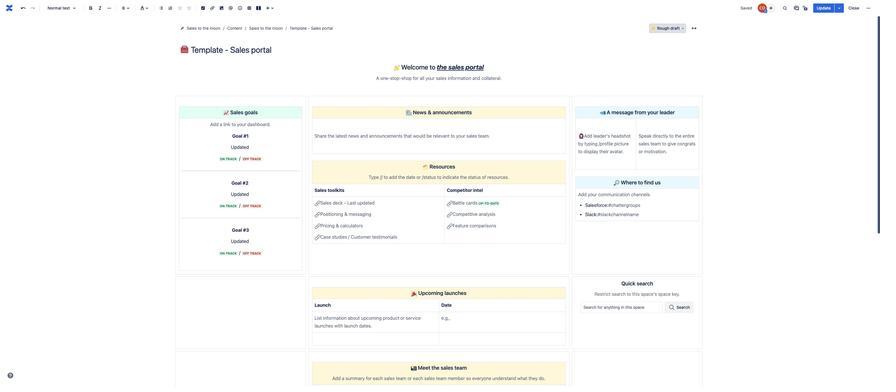 Task type: describe. For each thing, give the bounding box(es) containing it.
2 sales to the moon from the left
[[249, 26, 283, 31]]

search button
[[665, 302, 694, 314]]

search for restrict
[[612, 292, 626, 297]]

sales goals
[[229, 109, 258, 116]]

sales right move this page image
[[187, 26, 197, 31]]

no restrictions image
[[803, 5, 810, 12]]

updated for #3
[[231, 239, 250, 245]]

date
[[441, 303, 452, 308]]

competitor intel
[[447, 188, 483, 193]]

update button
[[814, 3, 835, 13]]

table image
[[246, 5, 253, 12]]

redo ⌘⇧z image
[[29, 5, 36, 12]]

:camera_with_flash: image
[[411, 366, 417, 372]]

move this page image
[[180, 26, 184, 31]]

bold ⌘b image
[[87, 5, 94, 12]]

emoji image
[[237, 5, 244, 12]]

align center image
[[120, 5, 127, 12]]

0 horizontal spatial portal
[[322, 26, 333, 31]]

close
[[849, 5, 859, 10]]

off for #3
[[243, 252, 249, 256]]

normal
[[48, 5, 61, 10]]

launches
[[445, 291, 467, 297]]

normal text
[[48, 5, 70, 10]]

:toolbox: image
[[181, 46, 188, 53]]

content link
[[227, 25, 242, 32]]

your
[[648, 109, 659, 116]]

-
[[308, 26, 310, 31]]

welcome
[[401, 63, 428, 71]]

make page fixed-width image
[[691, 25, 698, 32]]

to left this
[[627, 292, 631, 297]]

find and replace image
[[782, 5, 789, 12]]

toolkits
[[328, 188, 344, 193]]

a
[[607, 109, 610, 116]]

1 sales to the moon link from the left
[[187, 25, 220, 32]]

goal #2
[[232, 181, 250, 186]]

goal #1
[[232, 134, 249, 139]]

goals
[[245, 109, 258, 116]]

confluence image
[[5, 3, 14, 13]]

moon for 2nd sales to the moon link from the right
[[210, 26, 220, 31]]

close button
[[845, 3, 863, 13]]

2 sales to the moon link from the left
[[249, 25, 283, 32]]

mention image
[[227, 5, 234, 12]]

:wave: image
[[394, 65, 400, 71]]

adjust update settings image
[[836, 5, 843, 12]]

christina overa image
[[758, 3, 767, 13]]

content
[[227, 26, 242, 31]]

more image
[[865, 5, 872, 12]]

:mag_right: image
[[614, 181, 620, 186]]

to down layouts icon at left
[[260, 26, 264, 31]]

on track / off track for #2
[[220, 204, 261, 209]]

invite to edit image
[[768, 4, 775, 11]]

add image, video, or file image
[[218, 5, 225, 12]]

#2
[[243, 181, 248, 186]]

comment icon image
[[793, 5, 800, 12]]

undo ⌘z image
[[20, 5, 27, 12]]

moon for second sales to the moon link from left
[[272, 26, 283, 31]]

1 updated from the top
[[231, 145, 250, 150]]

/ for #3
[[239, 251, 241, 256]]

bullet list ⌘⇧8 image
[[158, 5, 165, 12]]

action item image
[[200, 5, 207, 12]]

launch
[[315, 303, 331, 308]]

layouts image
[[255, 5, 262, 12]]

up-to-date
[[479, 202, 499, 206]]

from
[[635, 109, 646, 116]]

off for #2
[[243, 205, 249, 208]]

update
[[817, 5, 831, 10]]

meet the sales team
[[417, 365, 467, 372]]

quick search
[[622, 281, 653, 287]]

:tada: image
[[411, 291, 417, 297]]

:mag_right: image
[[614, 181, 620, 186]]

restrict search to this space's space key.
[[595, 292, 680, 297]]



Task type: locate. For each thing, give the bounding box(es) containing it.
sales
[[187, 26, 197, 31], [249, 26, 259, 31], [311, 26, 321, 31], [230, 109, 243, 116], [315, 188, 327, 193]]

/
[[239, 156, 241, 162], [239, 204, 241, 209], [239, 251, 241, 256]]

to-
[[485, 202, 491, 206]]

0 vertical spatial updated
[[231, 145, 250, 150]]

goal left #2 on the top of page
[[232, 181, 242, 186]]

/ down "goal #1"
[[239, 156, 241, 162]]

/ for #2
[[239, 204, 241, 209]]

to left find
[[638, 180, 643, 186]]

template
[[290, 26, 307, 31]]

:dividers: image
[[423, 165, 428, 171], [423, 165, 428, 171]]

message
[[612, 109, 634, 116]]

1 vertical spatial on track / off track
[[220, 204, 261, 209]]

2 on track / off track from the top
[[220, 204, 261, 209]]

portal
[[322, 26, 333, 31], [466, 63, 484, 71]]

normal text button
[[42, 2, 81, 14]]

meet
[[418, 365, 430, 372]]

updated down "goal #1"
[[231, 145, 250, 150]]

sales right -
[[311, 26, 321, 31]]

2 vertical spatial updated
[[231, 239, 250, 245]]

1 horizontal spatial portal
[[466, 63, 484, 71]]

sales left goals
[[230, 109, 243, 116]]

link image
[[209, 5, 216, 12]]

us
[[655, 180, 661, 186]]

1 horizontal spatial sales to the moon link
[[249, 25, 283, 32]]

template - sales portal
[[290, 26, 333, 31]]

1 on track / off track from the top
[[220, 156, 261, 162]]

saved
[[741, 5, 752, 10]]

template - sales portal link
[[290, 25, 333, 32]]

2 vertical spatial /
[[239, 251, 241, 256]]

space
[[658, 292, 671, 297]]

3 / from the top
[[239, 251, 241, 256]]

restrict
[[595, 292, 611, 297]]

competitor
[[447, 188, 472, 193]]

:newspaper: image
[[406, 110, 412, 116], [406, 110, 412, 116]]

a message from your leader
[[606, 109, 675, 116]]

find
[[644, 180, 654, 186]]

track
[[226, 157, 237, 161], [250, 157, 261, 161], [226, 205, 237, 208], [250, 205, 261, 208], [226, 252, 237, 256], [250, 252, 261, 256]]

this
[[632, 292, 640, 297]]

1 vertical spatial goal
[[232, 181, 242, 186]]

Main content area, start typing to enter text. text field
[[175, 63, 703, 388]]

sales
[[448, 63, 464, 71], [441, 365, 453, 372]]

on track / off track down goal #3
[[220, 251, 261, 256]]

updated down "goal #2"
[[231, 192, 250, 197]]

sales to the moon down layouts icon at left
[[249, 26, 283, 31]]

1 / from the top
[[239, 156, 241, 162]]

0 vertical spatial on track / off track
[[220, 156, 261, 162]]

:link: image
[[315, 201, 320, 207], [315, 201, 320, 207], [447, 201, 453, 207], [315, 212, 320, 218], [447, 212, 453, 218], [315, 224, 320, 230], [447, 224, 453, 230], [447, 224, 453, 230]]

moon left template
[[272, 26, 283, 31]]

intel
[[473, 188, 483, 193]]

confluence image
[[5, 3, 14, 13]]

1 horizontal spatial search
[[637, 281, 653, 287]]

:chart_with_upwards_trend: image
[[223, 110, 229, 116], [223, 110, 229, 116]]

sales to the moon link down layouts icon at left
[[249, 25, 283, 32]]

0 vertical spatial goal
[[232, 134, 242, 139]]

1 vertical spatial search
[[612, 292, 626, 297]]

0 vertical spatial sales
[[448, 63, 464, 71]]

numbered list ⌘⇧7 image
[[167, 5, 174, 12]]

search for quick
[[637, 281, 653, 287]]

2 off from the top
[[243, 205, 249, 208]]

0 vertical spatial off
[[243, 157, 249, 161]]

goal for goal #2
[[232, 181, 242, 186]]

1 off from the top
[[243, 157, 249, 161]]

&
[[428, 109, 432, 116]]

where
[[621, 180, 637, 186]]

news & announcements
[[412, 109, 472, 116]]

:toolbox: image
[[181, 46, 188, 53]]

sales to the moon down the action item image
[[187, 26, 220, 31]]

news
[[413, 109, 427, 116]]

key.
[[672, 292, 680, 297]]

#3
[[243, 228, 249, 233]]

goal for goal #3
[[232, 228, 242, 233]]

3 on track / off track from the top
[[220, 251, 261, 256]]

0 horizontal spatial search
[[612, 292, 626, 297]]

announcements
[[433, 109, 472, 116]]

1 sales to the moon from the left
[[187, 26, 220, 31]]

space's
[[641, 292, 657, 297]]

sales right content at left top
[[249, 26, 259, 31]]

Search for anything in this space text field
[[581, 302, 663, 314]]

sales toolkits
[[315, 188, 344, 193]]

search
[[677, 305, 690, 310]]

up-
[[479, 202, 485, 206]]

on track / off track
[[220, 156, 261, 162], [220, 204, 261, 209], [220, 251, 261, 256]]

sales to the moon
[[187, 26, 220, 31], [249, 26, 283, 31]]

slack:
[[585, 212, 598, 218]]

sales down the template - sales portal text box
[[448, 63, 464, 71]]

:mega: image
[[600, 110, 606, 116], [600, 110, 606, 116]]

off
[[243, 157, 249, 161], [243, 205, 249, 208], [243, 252, 249, 256]]

1 vertical spatial /
[[239, 204, 241, 209]]

leader
[[660, 109, 675, 116]]

2 / from the top
[[239, 204, 241, 209]]

0 horizontal spatial moon
[[210, 26, 220, 31]]

0 vertical spatial on
[[220, 157, 225, 161]]

3 off from the top
[[243, 252, 249, 256]]

goal for goal #1
[[232, 134, 242, 139]]

more formatting image
[[106, 5, 113, 12]]

:wave: image
[[394, 65, 400, 71]]

1 vertical spatial on
[[220, 205, 225, 208]]

0 vertical spatial search
[[637, 281, 653, 287]]

salesforce:
[[585, 203, 608, 208]]

search up space's
[[637, 281, 653, 287]]

1 on from the top
[[220, 157, 225, 161]]

2 vertical spatial on track / off track
[[220, 251, 261, 256]]

2 on from the top
[[220, 205, 225, 208]]

1 moon from the left
[[210, 26, 220, 31]]

2 vertical spatial off
[[243, 252, 249, 256]]

0 horizontal spatial sales to the moon
[[187, 26, 220, 31]]

portal inside main content area, start typing to enter text. text field
[[466, 63, 484, 71]]

sales left team
[[441, 365, 453, 372]]

:tada: image
[[411, 291, 417, 297]]

on track / off track down "goal #1"
[[220, 156, 261, 162]]

updated
[[231, 145, 250, 150], [231, 192, 250, 197], [231, 239, 250, 245]]

1 vertical spatial off
[[243, 205, 249, 208]]

2 moon from the left
[[272, 26, 283, 31]]

moon left content at left top
[[210, 26, 220, 31]]

upcoming launches
[[417, 291, 467, 297]]

where to find us
[[620, 180, 661, 186]]

goal #3
[[232, 228, 249, 233]]

/ down "goal #2"
[[239, 204, 241, 209]]

resources
[[428, 164, 455, 170]]

0 vertical spatial /
[[239, 156, 241, 162]]

sales left toolkits
[[315, 188, 327, 193]]

3 on from the top
[[220, 252, 225, 256]]

updated down goal #3
[[231, 239, 250, 245]]

on track / off track down "goal #2"
[[220, 204, 261, 209]]

search up search for anything in this space text field
[[612, 292, 626, 297]]

the
[[203, 26, 209, 31], [265, 26, 271, 31], [437, 63, 447, 71], [432, 365, 440, 372]]

Give this page a title text field
[[191, 45, 699, 55]]

goal left #1
[[232, 134, 242, 139]]

moon
[[210, 26, 220, 31], [272, 26, 283, 31]]

off down #3
[[243, 252, 249, 256]]

2 vertical spatial goal
[[232, 228, 242, 233]]

3 updated from the top
[[231, 239, 250, 245]]

outdent ⇧tab image
[[176, 5, 183, 12]]

to right welcome
[[430, 63, 435, 71]]

off down #2 on the top of page
[[243, 205, 249, 208]]

on for goal #2
[[220, 205, 225, 208]]

team
[[455, 365, 467, 372]]

/ down goal #3
[[239, 251, 241, 256]]

0 horizontal spatial sales to the moon link
[[187, 25, 220, 32]]

search
[[637, 281, 653, 287], [612, 292, 626, 297]]

date
[[491, 202, 499, 206]]

1 horizontal spatial sales to the moon
[[249, 26, 283, 31]]

#1
[[243, 134, 249, 139]]

1 vertical spatial sales
[[441, 365, 453, 372]]

goal
[[232, 134, 242, 139], [232, 181, 242, 186], [232, 228, 242, 233]]

1 vertical spatial updated
[[231, 192, 250, 197]]

welcome to the sales portal
[[400, 63, 484, 71]]

sales to the moon link down the action item image
[[187, 25, 220, 32]]

quick
[[622, 281, 636, 287]]

indent tab image
[[185, 5, 192, 12]]

to right move this page image
[[198, 26, 202, 31]]

:link: image
[[447, 201, 453, 207], [315, 212, 320, 218], [447, 212, 453, 218], [315, 224, 320, 230], [315, 235, 320, 241], [315, 235, 320, 241]]

1 vertical spatial portal
[[466, 63, 484, 71]]

:camera_with_flash: image
[[411, 366, 417, 372]]

to
[[198, 26, 202, 31], [260, 26, 264, 31], [430, 63, 435, 71], [638, 180, 643, 186], [627, 292, 631, 297]]

off down #1
[[243, 157, 249, 161]]

help image
[[7, 373, 14, 380]]

updated for #2
[[231, 192, 250, 197]]

text
[[63, 5, 70, 10]]

2 vertical spatial on
[[220, 252, 225, 256]]

on
[[220, 157, 225, 161], [220, 205, 225, 208], [220, 252, 225, 256]]

0 vertical spatial portal
[[322, 26, 333, 31]]

1 horizontal spatial moon
[[272, 26, 283, 31]]

on track / off track for #3
[[220, 251, 261, 256]]

goal left #3
[[232, 228, 242, 233]]

italic ⌘i image
[[97, 5, 104, 12]]

sales to the moon link
[[187, 25, 220, 32], [249, 25, 283, 32]]

2 updated from the top
[[231, 192, 250, 197]]

on for goal #3
[[220, 252, 225, 256]]

upcoming
[[418, 291, 443, 297]]



Task type: vqa. For each thing, say whether or not it's contained in the screenshot.
top Goal
yes



